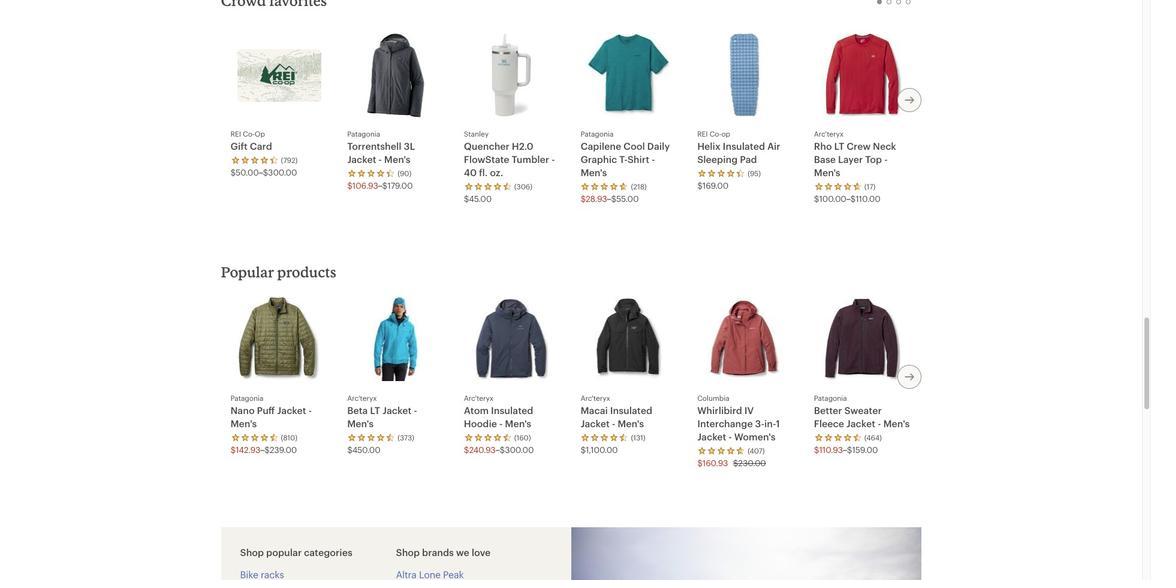 Task type: locate. For each thing, give the bounding box(es) containing it.
0 horizontal spatial –$300.00
[[259, 167, 297, 177]]

arc'teryx macai insulated jacket - men's
[[581, 394, 652, 429]]

jacket down macai on the bottom of the page
[[581, 418, 610, 429]]

- down daily
[[652, 153, 655, 165]]

interchange
[[697, 418, 753, 429]]

2 rei from the left
[[697, 129, 708, 138]]

co- inside the 'rei co-op gift card'
[[243, 129, 255, 138]]

peak
[[443, 569, 464, 580]]

crew
[[847, 140, 871, 152]]

$100.00
[[814, 194, 846, 204]]

rho
[[814, 140, 832, 152]]

patagonia for capilene
[[581, 129, 614, 138]]

(160)
[[514, 433, 531, 442]]

men's down the base
[[814, 167, 840, 178]]

1 co- from the left
[[243, 129, 255, 138]]

patagonia up nano
[[231, 394, 263, 402]]

pad
[[740, 153, 757, 165]]

air
[[767, 140, 780, 152]]

men's up (90)
[[384, 153, 410, 165]]

insulated inside arc'teryx atom insulated hoodie - men's
[[491, 404, 533, 416]]

men's
[[384, 153, 410, 165], [581, 167, 607, 178], [814, 167, 840, 178], [231, 418, 257, 429], [347, 418, 373, 429], [505, 418, 531, 429], [618, 418, 644, 429], [883, 418, 910, 429]]

products
[[277, 263, 336, 281]]

1 horizontal spatial rei
[[697, 129, 708, 138]]

lt right beta
[[370, 404, 380, 416]]

top
[[865, 153, 882, 165]]

0 horizontal spatial lt
[[370, 404, 380, 416]]

–$300.00 for card
[[259, 167, 297, 177]]

2 horizontal spatial insulated
[[723, 140, 765, 152]]

40
[[464, 167, 477, 178]]

men's down next slide image at bottom right
[[883, 418, 910, 429]]

columbia
[[697, 394, 729, 402]]

arc'teryx up rho
[[814, 129, 844, 138]]

jacket inside patagonia nano puff jacket - men's
[[277, 404, 306, 416]]

arc'teryx beta lt jacket - men's
[[347, 394, 417, 429]]

arc'teryx inside arc'teryx rho lt crew neck base layer top - men's
[[814, 129, 844, 138]]

1
[[776, 418, 780, 429]]

1 horizontal spatial shop
[[396, 546, 420, 558]]

men's down beta
[[347, 418, 373, 429]]

neck
[[873, 140, 896, 152]]

patagonia nano puff jacket - men's
[[231, 394, 312, 429]]

co- up helix
[[710, 129, 721, 138]]

jacket for macai insulated jacket - men's
[[581, 418, 610, 429]]

patagonia up torrentshell
[[347, 129, 380, 138]]

fl.
[[479, 167, 488, 178]]

lt inside arc'teryx rho lt crew neck base layer top - men's
[[834, 140, 844, 152]]

rei inside the 'rei co-op gift card'
[[231, 129, 241, 138]]

- up $1,100.00
[[612, 418, 615, 429]]

0 horizontal spatial co-
[[243, 129, 255, 138]]

patagonia better sweater fleece jacket - men's
[[814, 394, 910, 429]]

lt inside arc'teryx beta lt jacket - men's
[[370, 404, 380, 416]]

0 vertical spatial –$300.00
[[259, 167, 297, 177]]

shop for shop popular categories
[[240, 546, 264, 558]]

(792)
[[281, 156, 298, 164]]

arc'teryx for rho
[[814, 129, 844, 138]]

arc'teryx up atom
[[464, 394, 493, 402]]

better
[[814, 404, 842, 416]]

lone
[[419, 569, 441, 580]]

op
[[721, 129, 730, 138]]

0 horizontal spatial rei
[[231, 129, 241, 138]]

arc'teryx
[[814, 129, 844, 138], [347, 394, 377, 402], [464, 394, 493, 402], [581, 394, 610, 402]]

(464)
[[864, 433, 882, 442]]

0 horizontal spatial shop
[[240, 546, 264, 558]]

oz.
[[490, 167, 503, 178]]

tumbler
[[512, 153, 549, 165]]

next slide image
[[902, 93, 916, 107]]

1 horizontal spatial co-
[[710, 129, 721, 138]]

torrentshell
[[347, 140, 401, 152]]

- right tumbler
[[552, 153, 555, 165]]

macai insulated jacket - men's image
[[595, 297, 663, 381]]

patagonia inside patagonia capilene cool daily graphic t-shirt  - men's
[[581, 129, 614, 138]]

rho lt crew neck base layer top - men's image
[[823, 33, 903, 117]]

1 vertical spatial –$300.00
[[496, 445, 534, 455]]

men's inside the 'patagonia torrentshell 3l jacket - men's'
[[384, 153, 410, 165]]

atom
[[464, 404, 489, 416]]

choose a slide to display element
[[877, 0, 915, 5]]

insulated inside arc'teryx macai insulated jacket - men's
[[610, 404, 652, 416]]

jacket for torrentshell 3l jacket - men's
[[347, 153, 376, 165]]

layer
[[838, 153, 863, 165]]

popular
[[221, 263, 274, 281]]

1 horizontal spatial lt
[[834, 140, 844, 152]]

shop up bike
[[240, 546, 264, 558]]

men's down graphic
[[581, 167, 607, 178]]

–$300.00 down (160)
[[496, 445, 534, 455]]

arc'teryx up macai on the bottom of the page
[[581, 394, 610, 402]]

rei up helix
[[697, 129, 708, 138]]

men's inside arc'teryx atom insulated hoodie - men's
[[505, 418, 531, 429]]

t-
[[619, 153, 627, 165]]

arc'teryx inside arc'teryx macai insulated jacket - men's
[[581, 394, 610, 402]]

1 rei from the left
[[231, 129, 241, 138]]

women's
[[734, 431, 775, 442]]

- down interchange
[[729, 431, 732, 442]]

- right top
[[884, 153, 888, 165]]

card
[[250, 140, 272, 152]]

- down torrentshell
[[378, 153, 382, 165]]

- up (464)
[[878, 418, 881, 429]]

patagonia for torrentshell
[[347, 129, 380, 138]]

–$300.00 down '(792)'
[[259, 167, 297, 177]]

shop up altra
[[396, 546, 420, 558]]

men's down nano
[[231, 418, 257, 429]]

2 shop from the left
[[396, 546, 420, 558]]

jacket inside arc'teryx macai insulated jacket - men's
[[581, 418, 610, 429]]

altra
[[396, 569, 417, 580]]

lt
[[834, 140, 844, 152], [370, 404, 380, 416]]

lt right rho
[[834, 140, 844, 152]]

- right puff
[[308, 404, 312, 416]]

arc'teryx inside arc'teryx beta lt jacket - men's
[[347, 394, 377, 402]]

flowstate
[[464, 153, 509, 165]]

(407)
[[748, 446, 765, 455]]

arc'teryx for macai
[[581, 394, 610, 402]]

gift card image
[[237, 49, 321, 102]]

- up the (373) on the left
[[414, 404, 417, 416]]

0 vertical spatial lt
[[834, 140, 844, 152]]

co-
[[243, 129, 255, 138], [710, 129, 721, 138]]

men's inside patagonia better sweater fleece jacket - men's
[[883, 418, 910, 429]]

shop popular categories
[[240, 546, 352, 558]]

- inside arc'teryx atom insulated hoodie - men's
[[499, 418, 503, 429]]

insulated up (160)
[[491, 404, 533, 416]]

1 horizontal spatial –$300.00
[[496, 445, 534, 455]]

love
[[472, 546, 491, 558]]

0 horizontal spatial insulated
[[491, 404, 533, 416]]

rei
[[231, 129, 241, 138], [697, 129, 708, 138]]

shop
[[240, 546, 264, 558], [396, 546, 420, 558]]

$45.00
[[464, 194, 492, 204]]

rei up gift
[[231, 129, 241, 138]]

insulated up (131)
[[610, 404, 652, 416]]

jacket inside the 'patagonia torrentshell 3l jacket - men's'
[[347, 153, 376, 165]]

patagonia for better
[[814, 394, 847, 402]]

lt for men's
[[370, 404, 380, 416]]

- inside patagonia better sweater fleece jacket - men's
[[878, 418, 881, 429]]

- right hoodie
[[499, 418, 503, 429]]

patagonia
[[347, 129, 380, 138], [581, 129, 614, 138], [231, 394, 263, 402], [814, 394, 847, 402]]

$169.00
[[697, 180, 728, 191]]

patagonia inside patagonia nano puff jacket - men's
[[231, 394, 263, 402]]

co- inside rei co-op helix insulated air sleeping pad
[[710, 129, 721, 138]]

insulated
[[723, 140, 765, 152], [491, 404, 533, 416], [610, 404, 652, 416]]

arc'teryx up beta
[[347, 394, 377, 402]]

co- up gift
[[243, 129, 255, 138]]

jacket right puff
[[277, 404, 306, 416]]

- inside patagonia capilene cool daily graphic t-shirt  - men's
[[652, 153, 655, 165]]

patagonia inside the 'patagonia torrentshell 3l jacket - men's'
[[347, 129, 380, 138]]

jacket
[[347, 153, 376, 165], [277, 404, 306, 416], [382, 404, 411, 416], [581, 418, 610, 429], [846, 418, 875, 429], [697, 431, 726, 442]]

jacket for nano puff jacket - men's
[[277, 404, 306, 416]]

men's up (160)
[[505, 418, 531, 429]]

rei for helix insulated air sleeping pad
[[697, 129, 708, 138]]

jacket inside patagonia better sweater fleece jacket - men's
[[846, 418, 875, 429]]

macai
[[581, 404, 608, 416]]

$110.93 –$159.00
[[814, 445, 878, 455]]

patagonia up the better
[[814, 394, 847, 402]]

patagonia capilene cool daily graphic t-shirt  - men's
[[581, 129, 670, 178]]

1 vertical spatial lt
[[370, 404, 380, 416]]

1 shop from the left
[[240, 546, 264, 558]]

jacket up the (373) on the left
[[382, 404, 411, 416]]

(218)
[[631, 182, 647, 191]]

jacket down interchange
[[697, 431, 726, 442]]

patagonia up capilene
[[581, 129, 614, 138]]

- inside arc'teryx rho lt crew neck base layer top - men's
[[884, 153, 888, 165]]

jacket down torrentshell
[[347, 153, 376, 165]]

jacket down sweater
[[846, 418, 875, 429]]

–$300.00 for -
[[496, 445, 534, 455]]

jacket inside arc'teryx beta lt jacket - men's
[[382, 404, 411, 416]]

–$300.00
[[259, 167, 297, 177], [496, 445, 534, 455]]

sleeping
[[697, 153, 738, 165]]

shop brands we love
[[396, 546, 491, 558]]

capilene cool daily graphic t-shirt  - men's image
[[588, 33, 670, 117]]

jacket for beta lt jacket - men's
[[382, 404, 411, 416]]

men's up (131)
[[618, 418, 644, 429]]

2 co- from the left
[[710, 129, 721, 138]]

rei inside rei co-op helix insulated air sleeping pad
[[697, 129, 708, 138]]

insulated up pad
[[723, 140, 765, 152]]

bike
[[240, 569, 258, 580]]

patagonia for nano
[[231, 394, 263, 402]]

men's inside patagonia capilene cool daily graphic t-shirt  - men's
[[581, 167, 607, 178]]

- inside the 'patagonia torrentshell 3l jacket - men's'
[[378, 153, 382, 165]]

patagonia inside patagonia better sweater fleece jacket - men's
[[814, 394, 847, 402]]

1 horizontal spatial insulated
[[610, 404, 652, 416]]

arc'teryx inside arc'teryx atom insulated hoodie - men's
[[464, 394, 493, 402]]

men's inside arc'teryx beta lt jacket - men's
[[347, 418, 373, 429]]



Task type: vqa. For each thing, say whether or not it's contained in the screenshot.


Task type: describe. For each thing, give the bounding box(es) containing it.
co- for gift
[[243, 129, 255, 138]]

insulated inside rei co-op helix insulated air sleeping pad
[[723, 140, 765, 152]]

(95)
[[748, 169, 761, 177]]

rei co-op helix insulated air sleeping pad
[[697, 129, 780, 165]]

beta
[[347, 404, 368, 416]]

$28.93 –$55.00
[[581, 194, 639, 204]]

h2.0
[[512, 140, 533, 152]]

bike racks
[[240, 569, 284, 580]]

shop for shop brands we love
[[396, 546, 420, 558]]

patagonia torrentshell 3l jacket - men's
[[347, 129, 415, 165]]

torrentshell 3l jacket - men's image
[[367, 33, 424, 117]]

(90)
[[398, 169, 411, 177]]

altra lone peak
[[396, 569, 464, 580]]

$160.93
[[697, 458, 728, 468]]

$28.93
[[581, 194, 607, 204]]

insulated for macai insulated jacket - men's
[[610, 404, 652, 416]]

two people lean on their trekking poles, taking a break from backpacking, and look out at the view of the water below them. image
[[571, 527, 921, 580]]

insulated for atom insulated hoodie - men's
[[491, 404, 533, 416]]

we
[[456, 546, 469, 558]]

next slide image
[[902, 370, 916, 384]]

$100.00 –$110.00
[[814, 194, 880, 204]]

$160.93 $230.00
[[697, 458, 766, 468]]

beta lt jacket - men's image
[[374, 297, 418, 381]]

arc'teryx for beta
[[347, 394, 377, 402]]

(810)
[[281, 433, 297, 442]]

altra lone peak link
[[396, 568, 464, 580]]

$142.93
[[231, 445, 260, 455]]

arc'teryx for atom
[[464, 394, 493, 402]]

quencher h2.0 flowstate tumbler - 40 fl. oz. image
[[492, 33, 534, 117]]

puff
[[257, 404, 275, 416]]

base
[[814, 153, 836, 165]]

$50.00 –$300.00
[[231, 167, 297, 177]]

iv
[[744, 404, 754, 416]]

3l
[[404, 140, 415, 152]]

(131)
[[631, 433, 645, 442]]

bike racks link
[[240, 568, 284, 580]]

$106.93
[[347, 180, 378, 191]]

in-
[[764, 418, 776, 429]]

whirlibird iv interchange 3-in-1 jacket - women's image
[[708, 297, 784, 381]]

–$159.00
[[843, 445, 878, 455]]

$240.93
[[464, 445, 496, 455]]

jacket inside columbia whirlibird iv interchange 3-in-1 jacket - women's
[[697, 431, 726, 442]]

$230.00
[[733, 458, 766, 468]]

stanley quencher h2.0 flowstate tumbler - 40 fl. oz.
[[464, 129, 555, 178]]

$240.93 –$300.00
[[464, 445, 534, 455]]

shirt
[[627, 153, 649, 165]]

–$179.00
[[378, 180, 413, 191]]

- inside patagonia nano puff jacket - men's
[[308, 404, 312, 416]]

nano
[[231, 404, 255, 416]]

daily
[[647, 140, 670, 152]]

capilene
[[581, 140, 621, 152]]

columbia whirlibird iv interchange 3-in-1 jacket - women's
[[697, 394, 780, 442]]

lt for base
[[834, 140, 844, 152]]

fleece
[[814, 418, 844, 429]]

- inside arc'teryx beta lt jacket - men's
[[414, 404, 417, 416]]

sweater
[[844, 404, 882, 416]]

co- for helix
[[710, 129, 721, 138]]

quencher
[[464, 140, 510, 152]]

graphic
[[581, 153, 617, 165]]

racks
[[261, 569, 284, 580]]

(306)
[[514, 182, 532, 191]]

rei co-op gift card
[[231, 129, 272, 152]]

–$55.00
[[607, 194, 639, 204]]

op
[[255, 129, 265, 138]]

- inside columbia whirlibird iv interchange 3-in-1 jacket - women's
[[729, 431, 732, 442]]

arc'teryx atom insulated hoodie - men's
[[464, 394, 533, 429]]

3-
[[755, 418, 764, 429]]

$106.93 –$179.00
[[347, 180, 413, 191]]

popular products
[[221, 263, 336, 281]]

$142.93 –$239.00
[[231, 445, 297, 455]]

$50.00
[[231, 167, 259, 177]]

nano puff jacket - men's image
[[238, 297, 320, 381]]

gift
[[231, 140, 248, 152]]

cool
[[624, 140, 645, 152]]

brands
[[422, 546, 454, 558]]

men's inside patagonia nano puff jacket - men's
[[231, 418, 257, 429]]

helix insulated air sleeping pad image
[[730, 33, 762, 117]]

better sweater fleece jacket - men's image
[[824, 297, 902, 381]]

atom insulated hoodie - men's image
[[476, 297, 550, 381]]

$1,100.00
[[581, 445, 618, 455]]

helix
[[697, 140, 720, 152]]

categories
[[304, 546, 352, 558]]

popular
[[266, 546, 302, 558]]

- inside arc'teryx macai insulated jacket - men's
[[612, 418, 615, 429]]

stanley
[[464, 129, 489, 138]]

(373)
[[398, 433, 414, 442]]

- inside stanley quencher h2.0 flowstate tumbler - 40 fl. oz.
[[552, 153, 555, 165]]

men's inside arc'teryx rho lt crew neck base layer top - men's
[[814, 167, 840, 178]]

whirlibird
[[697, 404, 742, 416]]

$110.93
[[814, 445, 843, 455]]

men's inside arc'teryx macai insulated jacket - men's
[[618, 418, 644, 429]]

hoodie
[[464, 418, 497, 429]]

(17)
[[864, 182, 876, 191]]

rei for gift card
[[231, 129, 241, 138]]



